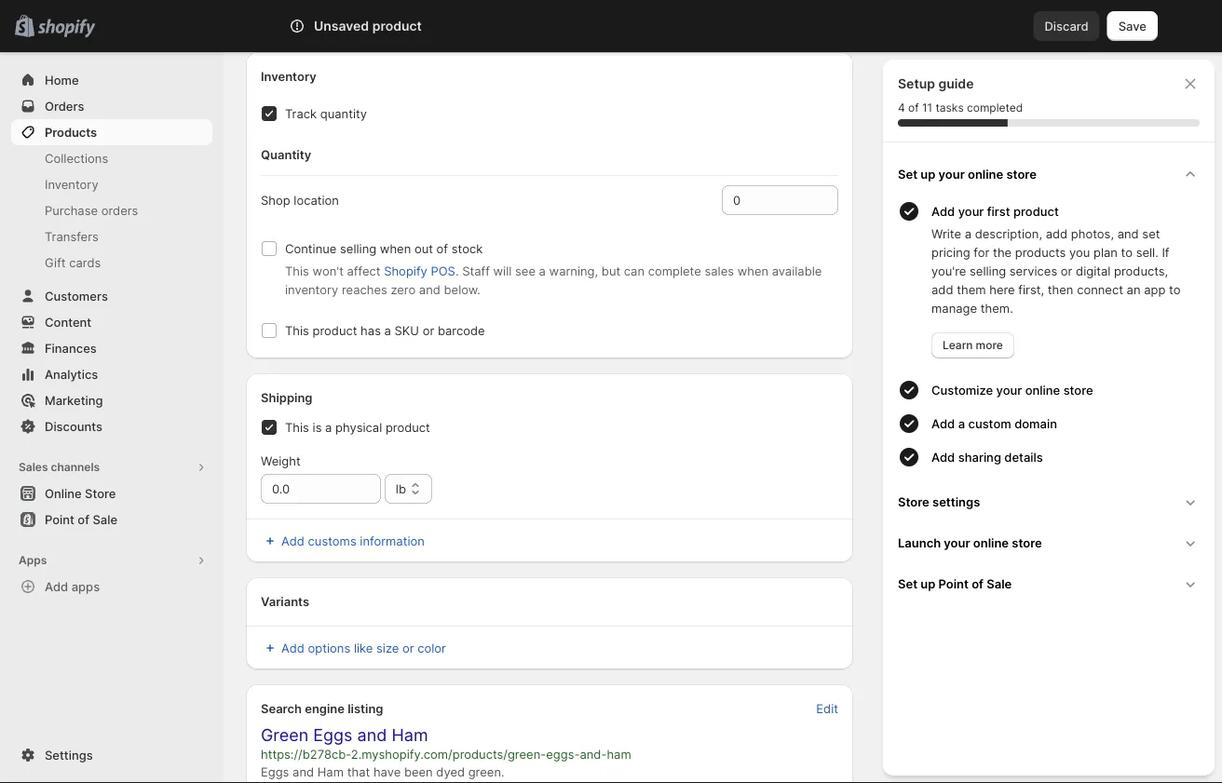 Task type: describe. For each thing, give the bounding box(es) containing it.
gift cards link
[[11, 250, 212, 276]]

search for search engine listing
[[261, 701, 302, 716]]

settings
[[45, 748, 93, 762]]

marketing link
[[11, 387, 212, 414]]

0 horizontal spatial eggs
[[261, 765, 289, 779]]

weight
[[261, 454, 301, 468]]

set up point of sale
[[898, 577, 1012, 591]]

add apps
[[45, 579, 100, 594]]

this for this won't affect shopify pos
[[285, 264, 309, 278]]

settings link
[[11, 742, 212, 768]]

online for launch your online store
[[973, 536, 1009, 550]]

affect
[[347, 264, 380, 278]]

and down https://b278cb-
[[293, 765, 314, 779]]

description,
[[975, 226, 1042, 241]]

set
[[1142, 226, 1160, 241]]

products link
[[11, 119, 212, 145]]

connect
[[1077, 282, 1123, 297]]

you're
[[931, 264, 966, 278]]

can
[[624, 264, 645, 278]]

if
[[1162, 245, 1169, 259]]

1 vertical spatial to
[[1169, 282, 1180, 297]]

point inside button
[[938, 577, 969, 591]]

online
[[45, 486, 82, 501]]

discard
[[1045, 19, 1089, 33]]

add for add apps
[[45, 579, 68, 594]]

quantity
[[261, 147, 311, 162]]

online store button
[[0, 481, 224, 507]]

add customs information button
[[250, 528, 849, 554]]

set up point of sale button
[[890, 563, 1207, 604]]

that
[[347, 765, 370, 779]]

your for launch your online store
[[944, 536, 970, 550]]

physical
[[335, 420, 382, 434]]

customize your online store
[[931, 383, 1093, 397]]

point of sale
[[45, 512, 117, 527]]

point of sale link
[[11, 507, 212, 533]]

a right "has"
[[384, 323, 391, 338]]

edit
[[816, 701, 838, 716]]

orders
[[45, 99, 84, 113]]

transfers link
[[11, 224, 212, 250]]

when inside the . staff will see a warning, but can complete sales when available inventory reaches zero and below.
[[737, 264, 769, 278]]

listing
[[348, 701, 383, 716]]

services
[[1009, 264, 1057, 278]]

or inside "write a description, add photos, and set pricing for the products you plan to sell. if you're selling services or digital products, add them here first, then connect an app to manage them."
[[1061, 264, 1072, 278]]

settings
[[932, 495, 980, 509]]

store for customize your online store
[[1063, 383, 1093, 397]]

have
[[373, 765, 401, 779]]

of right the out
[[436, 241, 448, 256]]

stock
[[451, 241, 483, 256]]

warning,
[[549, 264, 598, 278]]

inventory link
[[11, 171, 212, 197]]

variants
[[261, 594, 309, 609]]

an
[[1127, 282, 1141, 297]]

discounts
[[45, 419, 102, 434]]

of inside button
[[972, 577, 984, 591]]

11
[[922, 101, 932, 115]]

launch
[[898, 536, 941, 550]]

online store link
[[11, 481, 212, 507]]

add for add sharing details
[[931, 450, 955, 464]]

sales
[[705, 264, 734, 278]]

and-
[[580, 747, 607, 761]]

learn
[[943, 339, 973, 352]]

point of sale button
[[0, 507, 224, 533]]

products
[[1015, 245, 1066, 259]]

this for this product has a sku or barcode
[[285, 323, 309, 338]]

up for your
[[921, 167, 935, 181]]

first
[[987, 204, 1010, 218]]

set up your online store button
[[890, 154, 1207, 195]]

won't
[[313, 264, 344, 278]]

your for add your first product
[[958, 204, 984, 218]]

this for this is a physical product
[[285, 420, 309, 434]]

products,
[[1114, 264, 1168, 278]]

a inside "write a description, add photos, and set pricing for the products you plan to sell. if you're selling services or digital products, add them here first, then connect an app to manage them."
[[965, 226, 971, 241]]

add for add your first product
[[931, 204, 955, 218]]

reaches
[[342, 282, 387, 297]]

online for customize your online store
[[1025, 383, 1060, 397]]

1 horizontal spatial inventory
[[261, 69, 316, 83]]

product right "unsaved"
[[372, 18, 422, 34]]

setup guide
[[898, 76, 974, 92]]

your up add your first product
[[938, 167, 965, 181]]

ham
[[607, 747, 631, 761]]

domain
[[1014, 416, 1057, 431]]

purchase orders
[[45, 203, 138, 217]]

store inside button
[[85, 486, 116, 501]]

customize your online store button
[[931, 373, 1207, 407]]

green eggs and ham https://b278cb-2.myshopify.com/products/green-eggs-and-ham eggs and ham that have been dyed green.
[[261, 725, 631, 779]]

purchase
[[45, 203, 98, 217]]

gift cards
[[45, 255, 101, 270]]

add for add a custom domain
[[931, 416, 955, 431]]

first,
[[1018, 282, 1044, 297]]

zero
[[391, 282, 416, 297]]

set up your online store
[[898, 167, 1037, 181]]

of inside button
[[78, 512, 89, 527]]

size
[[376, 641, 399, 655]]

channels
[[51, 461, 100, 474]]

sales
[[19, 461, 48, 474]]

a inside button
[[958, 416, 965, 431]]

continue selling when out of stock
[[285, 241, 483, 256]]

sharing
[[958, 450, 1001, 464]]

marketing
[[45, 393, 103, 407]]

set for set up point of sale
[[898, 577, 918, 591]]

unsaved product
[[314, 18, 422, 34]]

search for search
[[371, 19, 411, 33]]

products
[[45, 125, 97, 139]]

setup guide dialog
[[883, 60, 1215, 776]]

apps button
[[11, 548, 212, 574]]

will
[[493, 264, 512, 278]]

green
[[261, 725, 309, 746]]

customers link
[[11, 283, 212, 309]]



Task type: locate. For each thing, give the bounding box(es) containing it.
of down launch your online store at the right bottom of page
[[972, 577, 984, 591]]

or right size
[[402, 641, 414, 655]]

1 horizontal spatial or
[[423, 323, 434, 338]]

2 up from the top
[[921, 577, 935, 591]]

of
[[908, 101, 919, 115], [436, 241, 448, 256], [78, 512, 89, 527], [972, 577, 984, 591]]

2 this from the top
[[285, 323, 309, 338]]

add
[[931, 204, 955, 218], [931, 416, 955, 431], [931, 450, 955, 464], [281, 534, 305, 548], [45, 579, 68, 594], [281, 641, 305, 655]]

2 vertical spatial or
[[402, 641, 414, 655]]

1 vertical spatial ham
[[317, 765, 344, 779]]

lb
[[396, 482, 406, 496]]

set
[[898, 167, 918, 181], [898, 577, 918, 591]]

1 vertical spatial selling
[[970, 264, 1006, 278]]

0 horizontal spatial when
[[380, 241, 411, 256]]

selling up affect
[[340, 241, 376, 256]]

0 horizontal spatial add
[[931, 282, 953, 297]]

store up launch
[[898, 495, 929, 509]]

complete
[[648, 264, 701, 278]]

product inside button
[[1013, 204, 1059, 218]]

here
[[989, 282, 1015, 297]]

available
[[772, 264, 822, 278]]

1 vertical spatial online
[[1025, 383, 1060, 397]]

0 vertical spatial store
[[1006, 167, 1037, 181]]

inventory
[[261, 69, 316, 83], [45, 177, 98, 191]]

search up green at the bottom left
[[261, 701, 302, 716]]

a left custom
[[958, 416, 965, 431]]

them.
[[981, 301, 1013, 315]]

2.myshopify.com/products/green-
[[351, 747, 546, 761]]

4
[[898, 101, 905, 115]]

add for add options like size or color
[[281, 641, 305, 655]]

selling down 'for'
[[970, 264, 1006, 278]]

0 vertical spatial up
[[921, 167, 935, 181]]

sale inside button
[[93, 512, 117, 527]]

sale down launch your online store at the right bottom of page
[[987, 577, 1012, 591]]

set down launch
[[898, 577, 918, 591]]

add your first product button
[[931, 195, 1207, 224]]

quantity
[[320, 106, 367, 121]]

this left is
[[285, 420, 309, 434]]

orders link
[[11, 93, 212, 119]]

add down you're at top
[[931, 282, 953, 297]]

save button
[[1107, 11, 1158, 41]]

or up then
[[1061, 264, 1072, 278]]

when right sales
[[737, 264, 769, 278]]

discounts link
[[11, 414, 212, 440]]

is
[[313, 420, 322, 434]]

0 vertical spatial add
[[1046, 226, 1068, 241]]

of down the online store
[[78, 512, 89, 527]]

cards
[[69, 255, 101, 270]]

0 vertical spatial or
[[1061, 264, 1072, 278]]

1 this from the top
[[285, 264, 309, 278]]

point down launch your online store at the right bottom of page
[[938, 577, 969, 591]]

location
[[294, 193, 339, 207]]

add up products
[[1046, 226, 1068, 241]]

0 vertical spatial online
[[968, 167, 1003, 181]]

the
[[993, 245, 1012, 259]]

more
[[976, 339, 1003, 352]]

eggs down engine
[[313, 725, 352, 746]]

1 horizontal spatial point
[[938, 577, 969, 591]]

discard button
[[1033, 11, 1100, 41]]

your
[[938, 167, 965, 181], [958, 204, 984, 218], [996, 383, 1022, 397], [944, 536, 970, 550]]

selling inside "write a description, add photos, and set pricing for the products you plan to sell. if you're selling services or digital products, add them here first, then connect an app to manage them."
[[970, 264, 1006, 278]]

pricing
[[931, 245, 970, 259]]

ham up been
[[392, 725, 428, 746]]

search engine listing
[[261, 701, 383, 716]]

0 vertical spatial point
[[45, 512, 74, 527]]

apps
[[71, 579, 100, 594]]

add options like size or color button
[[250, 635, 457, 661]]

your for customize your online store
[[996, 383, 1022, 397]]

0 vertical spatial selling
[[340, 241, 376, 256]]

up inside set up point of sale button
[[921, 577, 935, 591]]

1 set from the top
[[898, 167, 918, 181]]

0 horizontal spatial search
[[261, 701, 302, 716]]

search right "unsaved"
[[371, 19, 411, 33]]

sale down online store link
[[93, 512, 117, 527]]

online inside "button"
[[1025, 383, 1060, 397]]

1 horizontal spatial ham
[[392, 725, 428, 746]]

plan
[[1093, 245, 1118, 259]]

Weight text field
[[261, 474, 381, 504]]

product left "has"
[[313, 323, 357, 338]]

options
[[308, 641, 350, 655]]

set down 4
[[898, 167, 918, 181]]

and down shopify pos link
[[419, 282, 440, 297]]

2 vertical spatial store
[[1012, 536, 1042, 550]]

add a custom domain
[[931, 416, 1057, 431]]

your left first
[[958, 204, 984, 218]]

1 vertical spatial or
[[423, 323, 434, 338]]

store down store settings button
[[1012, 536, 1042, 550]]

sale inside button
[[987, 577, 1012, 591]]

1 horizontal spatial store
[[898, 495, 929, 509]]

add left apps
[[45, 579, 68, 594]]

online store
[[45, 486, 116, 501]]

add left 'options'
[[281, 641, 305, 655]]

up up write
[[921, 167, 935, 181]]

product up description,
[[1013, 204, 1059, 218]]

point inside button
[[45, 512, 74, 527]]

1 vertical spatial this
[[285, 323, 309, 338]]

inventory up purchase at the left top of page
[[45, 177, 98, 191]]

0 horizontal spatial to
[[1121, 245, 1133, 259]]

eggs
[[313, 725, 352, 746], [261, 765, 289, 779]]

up for point
[[921, 577, 935, 591]]

online up add your first product
[[968, 167, 1003, 181]]

store settings button
[[890, 482, 1207, 523]]

a right see
[[539, 264, 546, 278]]

eggs down https://b278cb-
[[261, 765, 289, 779]]

shopify image
[[37, 19, 95, 38]]

apps
[[19, 554, 47, 567]]

https://b278cb-
[[261, 747, 351, 761]]

product
[[372, 18, 422, 34], [1013, 204, 1059, 218], [313, 323, 357, 338], [385, 420, 430, 434]]

online
[[968, 167, 1003, 181], [1025, 383, 1060, 397], [973, 536, 1009, 550]]

inventory up 'track'
[[261, 69, 316, 83]]

store inside button
[[898, 495, 929, 509]]

see
[[515, 264, 536, 278]]

2 vertical spatial online
[[973, 536, 1009, 550]]

store for launch your online store
[[1012, 536, 1042, 550]]

1 up from the top
[[921, 167, 935, 181]]

launch your online store button
[[890, 523, 1207, 563]]

search inside button
[[371, 19, 411, 33]]

save
[[1118, 19, 1147, 33]]

add inside 'button'
[[931, 450, 955, 464]]

information
[[360, 534, 425, 548]]

and left set
[[1117, 226, 1139, 241]]

2 set from the top
[[898, 577, 918, 591]]

and down listing
[[357, 725, 387, 746]]

1 horizontal spatial when
[[737, 264, 769, 278]]

1 horizontal spatial selling
[[970, 264, 1006, 278]]

up down launch
[[921, 577, 935, 591]]

your inside "button"
[[996, 383, 1022, 397]]

sell.
[[1136, 245, 1158, 259]]

0 horizontal spatial store
[[85, 486, 116, 501]]

2 vertical spatial this
[[285, 420, 309, 434]]

add down customize
[[931, 416, 955, 431]]

0 vertical spatial ham
[[392, 725, 428, 746]]

1 vertical spatial up
[[921, 577, 935, 591]]

0 vertical spatial when
[[380, 241, 411, 256]]

0 vertical spatial this
[[285, 264, 309, 278]]

shop location
[[261, 193, 339, 207]]

0 vertical spatial to
[[1121, 245, 1133, 259]]

store up first
[[1006, 167, 1037, 181]]

guide
[[938, 76, 974, 92]]

a right write
[[965, 226, 971, 241]]

add apps button
[[11, 574, 212, 600]]

0 vertical spatial search
[[371, 19, 411, 33]]

below.
[[444, 282, 481, 297]]

transfers
[[45, 229, 99, 244]]

add your first product
[[931, 204, 1059, 218]]

up inside set up your online store button
[[921, 167, 935, 181]]

dyed
[[436, 765, 465, 779]]

analytics link
[[11, 361, 212, 387]]

like
[[354, 641, 373, 655]]

them
[[957, 282, 986, 297]]

completed
[[967, 101, 1023, 115]]

store up add a custom domain button
[[1063, 383, 1093, 397]]

collections
[[45, 151, 108, 165]]

add your first product element
[[894, 224, 1207, 359]]

2 horizontal spatial or
[[1061, 264, 1072, 278]]

add up write
[[931, 204, 955, 218]]

and inside "write a description, add photos, and set pricing for the products you plan to sell. if you're selling services or digital products, add them here first, then connect an app to manage them."
[[1117, 226, 1139, 241]]

digital
[[1076, 264, 1111, 278]]

pos
[[431, 264, 455, 278]]

online down the settings
[[973, 536, 1009, 550]]

out
[[414, 241, 433, 256]]

1 horizontal spatial eggs
[[313, 725, 352, 746]]

of right 4
[[908, 101, 919, 115]]

this product has a sku or barcode
[[285, 323, 485, 338]]

this is a physical product
[[285, 420, 430, 434]]

online up "domain"
[[1025, 383, 1060, 397]]

this up the inventory
[[285, 264, 309, 278]]

sku
[[395, 323, 419, 338]]

0 horizontal spatial selling
[[340, 241, 376, 256]]

store down the sales channels button
[[85, 486, 116, 501]]

customize
[[931, 383, 993, 397]]

shopify
[[384, 264, 427, 278]]

1 vertical spatial inventory
[[45, 177, 98, 191]]

1 vertical spatial sale
[[987, 577, 1012, 591]]

this down the inventory
[[285, 323, 309, 338]]

your right launch
[[944, 536, 970, 550]]

0 vertical spatial sale
[[93, 512, 117, 527]]

0 vertical spatial eggs
[[313, 725, 352, 746]]

0 vertical spatial set
[[898, 167, 918, 181]]

0 horizontal spatial inventory
[[45, 177, 98, 191]]

add inside 'button'
[[281, 641, 305, 655]]

add left customs
[[281, 534, 305, 548]]

write a description, add photos, and set pricing for the products you plan to sell. if you're selling services or digital products, add them here first, then connect an app to manage them.
[[931, 226, 1180, 315]]

your up the add a custom domain
[[996, 383, 1022, 397]]

1 horizontal spatial add
[[1046, 226, 1068, 241]]

for
[[974, 245, 989, 259]]

a inside the . staff will see a warning, but can complete sales when available inventory reaches zero and below.
[[539, 264, 546, 278]]

and inside the . staff will see a warning, but can complete sales when available inventory reaches zero and below.
[[419, 282, 440, 297]]

None number field
[[722, 185, 810, 215]]

a right is
[[325, 420, 332, 434]]

1 vertical spatial add
[[931, 282, 953, 297]]

manage
[[931, 301, 977, 315]]

launch your online store
[[898, 536, 1042, 550]]

learn more
[[943, 339, 1003, 352]]

1 horizontal spatial sale
[[987, 577, 1012, 591]]

unsaved
[[314, 18, 369, 34]]

or right sku
[[423, 323, 434, 338]]

4 of 11 tasks completed
[[898, 101, 1023, 115]]

to right the app
[[1169, 282, 1180, 297]]

1 horizontal spatial search
[[371, 19, 411, 33]]

set for set up your online store
[[898, 167, 918, 181]]

.
[[455, 264, 459, 278]]

1 horizontal spatial to
[[1169, 282, 1180, 297]]

ham left that
[[317, 765, 344, 779]]

or inside 'button'
[[402, 641, 414, 655]]

store inside "button"
[[1063, 383, 1093, 397]]

0 vertical spatial inventory
[[261, 69, 316, 83]]

1 vertical spatial set
[[898, 577, 918, 591]]

add for add customs information
[[281, 534, 305, 548]]

barcode
[[438, 323, 485, 338]]

to left sell.
[[1121, 245, 1133, 259]]

0 horizontal spatial or
[[402, 641, 414, 655]]

1 vertical spatial point
[[938, 577, 969, 591]]

orders
[[101, 203, 138, 217]]

1 vertical spatial eggs
[[261, 765, 289, 779]]

when up shopify
[[380, 241, 411, 256]]

1 vertical spatial store
[[1063, 383, 1093, 397]]

search
[[371, 19, 411, 33], [261, 701, 302, 716]]

0 horizontal spatial point
[[45, 512, 74, 527]]

0 horizontal spatial sale
[[93, 512, 117, 527]]

sale
[[93, 512, 117, 527], [987, 577, 1012, 591]]

add a custom domain button
[[931, 407, 1207, 441]]

product right physical
[[385, 420, 430, 434]]

add left "sharing"
[[931, 450, 955, 464]]

3 this from the top
[[285, 420, 309, 434]]

point down online
[[45, 512, 74, 527]]

1 vertical spatial search
[[261, 701, 302, 716]]

0 horizontal spatial ham
[[317, 765, 344, 779]]

1 vertical spatial when
[[737, 264, 769, 278]]

custom
[[968, 416, 1011, 431]]



Task type: vqa. For each thing, say whether or not it's contained in the screenshot.
the leftmost date
no



